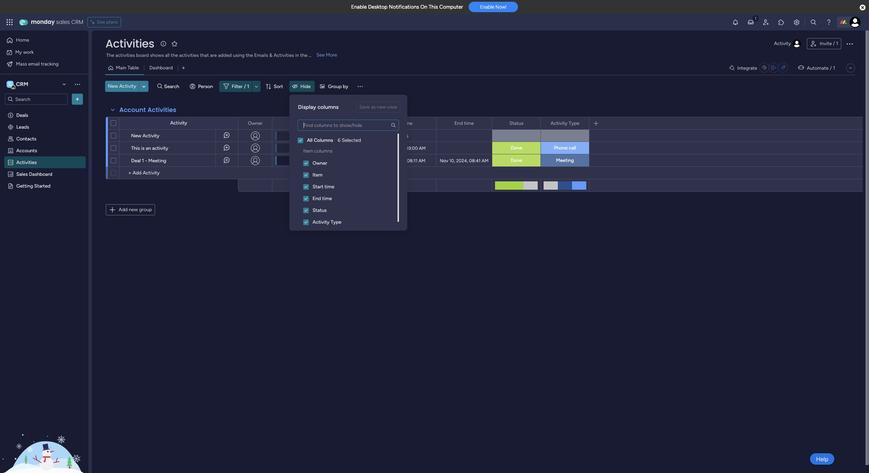 Task type: locate. For each thing, give the bounding box(es) containing it.
list box
[[0, 108, 89, 286]]

group
[[328, 83, 342, 89]]

see plans
[[97, 19, 118, 25]]

1 vertical spatial dashboard
[[29, 171, 52, 177]]

0 vertical spatial activity type
[[551, 120, 580, 126]]

enable now! button
[[469, 2, 518, 12]]

1 horizontal spatial the
[[246, 52, 253, 58]]

new activity down main table button
[[108, 83, 136, 89]]

1 for automate / 1
[[834, 65, 836, 71]]

1 vertical spatial new
[[129, 207, 138, 213]]

Owner field
[[246, 120, 264, 127]]

0 horizontal spatial status
[[313, 208, 327, 213]]

start inside field
[[391, 120, 402, 126]]

the
[[171, 52, 178, 58], [246, 52, 253, 58], [300, 52, 308, 58]]

0 vertical spatial item
[[315, 120, 325, 126]]

0 horizontal spatial the
[[171, 52, 178, 58]]

0 horizontal spatial start
[[313, 184, 324, 190]]

activities up add view 'image'
[[179, 52, 199, 58]]

start time up "dec 15"
[[391, 120, 413, 126]]

1 vertical spatial start time
[[313, 184, 334, 190]]

add new group button
[[106, 204, 155, 216]]

+ Add Activity  text field
[[123, 169, 235, 177]]

crm right sales
[[71, 18, 83, 26]]

1 activities from the left
[[115, 52, 135, 58]]

0 horizontal spatial type
[[331, 219, 342, 225]]

0 horizontal spatial activities
[[115, 52, 135, 58]]

new right add
[[129, 207, 138, 213]]

1 vertical spatial columns
[[314, 148, 333, 154]]

crm inside workspace selection element
[[16, 81, 28, 87]]

nov for nov 10, 2024, 08:11 am
[[378, 158, 386, 163]]

new
[[377, 104, 386, 110], [129, 207, 138, 213]]

item down display columns
[[315, 120, 325, 126]]

see left plans
[[97, 19, 105, 25]]

start time down deal 1
[[313, 184, 334, 190]]

1 vertical spatial done
[[511, 158, 522, 164]]

start
[[391, 120, 402, 126], [313, 184, 324, 190]]

1 vertical spatial start
[[313, 184, 324, 190]]

1 horizontal spatial see
[[317, 52, 325, 58]]

10, for nov 10, 2024, 08:41 am
[[450, 158, 455, 163]]

0 horizontal spatial options image
[[74, 96, 81, 103]]

status
[[510, 120, 524, 126], [313, 208, 327, 213]]

Search in workspace field
[[15, 95, 58, 103]]

type
[[569, 120, 580, 126], [331, 219, 342, 225]]

dashboard down shows
[[149, 65, 173, 71]]

Search field
[[162, 82, 183, 91]]

new inside new activity button
[[108, 83, 118, 89]]

1 horizontal spatial start time
[[391, 120, 413, 126]]

1 vertical spatial /
[[830, 65, 832, 71]]

search image
[[391, 123, 396, 128]]

1 vertical spatial activity type
[[313, 219, 342, 225]]

None search field
[[295, 114, 402, 131]]

0 horizontal spatial enable
[[351, 4, 367, 10]]

columns
[[318, 104, 339, 110], [314, 148, 333, 154]]

/ right filter
[[244, 83, 246, 89]]

1 right the invite in the top right of the page
[[837, 41, 839, 47]]

1 horizontal spatial end
[[455, 120, 463, 126]]

this left is
[[131, 145, 140, 151]]

1 vertical spatial crm
[[16, 81, 28, 87]]

arrow down image
[[252, 82, 261, 91]]

start up dec
[[391, 120, 402, 126]]

-
[[320, 133, 322, 139], [320, 145, 322, 151], [145, 158, 147, 164]]

activities down v2 search 'image'
[[148, 106, 176, 114]]

1 the from the left
[[171, 52, 178, 58]]

/ right automate
[[830, 65, 832, 71]]

the right using
[[246, 52, 253, 58]]

activity type
[[551, 120, 580, 126], [313, 219, 342, 225]]

start down deal 1
[[313, 184, 324, 190]]

1 for filter / 1
[[247, 83, 249, 89]]

public dashboard image
[[7, 171, 14, 177]]

in
[[295, 52, 299, 58]]

1 nov from the left
[[378, 158, 386, 163]]

integrate
[[738, 65, 758, 71]]

0 horizontal spatial new
[[129, 207, 138, 213]]

home
[[16, 37, 29, 43]]

crm right workspace icon
[[16, 81, 28, 87]]

10, down '23,'
[[387, 158, 393, 163]]

0 vertical spatial dashboard
[[149, 65, 173, 71]]

meeting down activity at top left
[[148, 158, 166, 164]]

0 horizontal spatial end time
[[313, 196, 332, 202]]

2 2024, from the left
[[457, 158, 468, 163]]

0 horizontal spatial nov
[[378, 158, 386, 163]]

1 vertical spatial type
[[331, 219, 342, 225]]

0 vertical spatial new
[[377, 104, 386, 110]]

0 horizontal spatial crm
[[16, 81, 28, 87]]

start time
[[391, 120, 413, 126], [313, 184, 334, 190]]

15
[[404, 133, 409, 139]]

sales
[[16, 171, 28, 177]]

view
[[387, 104, 397, 110]]

1 down is
[[142, 158, 144, 164]]

End time field
[[453, 120, 476, 127]]

0 horizontal spatial dashboard
[[29, 171, 52, 177]]

0 vertical spatial owner
[[248, 120, 263, 126]]

1 horizontal spatial activities
[[179, 52, 199, 58]]

- down all columns
[[320, 145, 322, 151]]

Start time field
[[389, 120, 414, 127]]

new
[[108, 83, 118, 89], [131, 133, 141, 139]]

this right on
[[429, 4, 438, 10]]

on
[[421, 4, 428, 10]]

0 vertical spatial done
[[511, 145, 522, 151]]

activities right &
[[274, 52, 294, 58]]

1 done from the top
[[511, 145, 522, 151]]

1 horizontal spatial activity type
[[551, 120, 580, 126]]

Activity Type field
[[549, 120, 581, 127]]

hide button
[[289, 81, 315, 92]]

1 vertical spatial -
[[320, 145, 322, 151]]

2 vertical spatial /
[[244, 83, 246, 89]]

0 horizontal spatial deal
[[131, 158, 141, 164]]

deal for deal 1 - meeting
[[131, 158, 141, 164]]

2024, left 08:11
[[394, 158, 406, 163]]

new activity up is
[[131, 133, 159, 139]]

enable for enable desktop notifications on this computer
[[351, 4, 367, 10]]

1 horizontal spatial new
[[131, 133, 141, 139]]

1 horizontal spatial enable
[[480, 4, 495, 10]]

1 horizontal spatial nov
[[440, 158, 449, 163]]

2024, left 08:41
[[457, 158, 468, 163]]

0 horizontal spatial 2024,
[[394, 158, 406, 163]]

- down an
[[145, 158, 147, 164]]

new right as
[[377, 104, 386, 110]]

contacts
[[16, 136, 36, 142]]

1 horizontal spatial type
[[569, 120, 580, 126]]

email
[[28, 61, 40, 67]]

nov left 08:41
[[440, 158, 449, 163]]

Account Activities field
[[118, 106, 178, 115]]

dashboard
[[149, 65, 173, 71], [29, 171, 52, 177]]

10,
[[387, 158, 393, 163], [450, 158, 455, 163]]

owner
[[248, 120, 263, 126], [313, 160, 327, 166]]

0 vertical spatial new activity
[[108, 83, 136, 89]]

see
[[97, 19, 105, 25], [317, 52, 325, 58]]

menu image
[[357, 83, 364, 90]]

activity inside popup button
[[775, 41, 791, 47]]

0 vertical spatial type
[[569, 120, 580, 126]]

1 horizontal spatial 10,
[[450, 158, 455, 163]]

time inside field
[[403, 120, 413, 126]]

nov 10, 2024, 08:11 am
[[378, 158, 426, 163]]

invite members image
[[763, 19, 770, 26]]

workspace options image
[[74, 81, 81, 88]]

the right all
[[171, 52, 178, 58]]

time
[[403, 120, 413, 126], [464, 120, 474, 126], [325, 184, 334, 190], [322, 196, 332, 202]]

1 horizontal spatial end time
[[455, 120, 474, 126]]

1 deal from the left
[[131, 158, 141, 164]]

0 horizontal spatial options image
[[262, 118, 267, 129]]

2 horizontal spatial /
[[834, 41, 835, 47]]

am for jun 23, 2022, 03:00 am
[[419, 146, 426, 151]]

1 left arrow down icon
[[247, 83, 249, 89]]

1 horizontal spatial crm
[[71, 18, 83, 26]]

plans
[[106, 19, 118, 25]]

activities up board
[[106, 36, 154, 51]]

&
[[269, 52, 273, 58]]

3 the from the left
[[300, 52, 308, 58]]

2 done from the top
[[511, 158, 522, 164]]

inbox image
[[748, 19, 755, 26]]

0 vertical spatial -
[[320, 133, 322, 139]]

help
[[817, 456, 829, 463]]

options image
[[846, 40, 854, 48], [74, 96, 81, 103]]

0 horizontal spatial /
[[244, 83, 246, 89]]

account activities
[[119, 106, 176, 114]]

my work
[[15, 49, 34, 55]]

1 horizontal spatial status
[[510, 120, 524, 126]]

1 10, from the left
[[387, 158, 393, 163]]

1 vertical spatial new activity
[[131, 133, 159, 139]]

/ right the invite in the top right of the page
[[834, 41, 835, 47]]

type inside field
[[569, 120, 580, 126]]

0 horizontal spatial this
[[131, 145, 140, 151]]

sort
[[274, 83, 283, 89]]

1 inside button
[[837, 41, 839, 47]]

group by
[[328, 83, 348, 89]]

notifications image
[[732, 19, 739, 26]]

save as new view button
[[356, 102, 401, 113]]

2 nov from the left
[[440, 158, 449, 163]]

1 vertical spatial new
[[131, 133, 141, 139]]

1 horizontal spatial deal
[[315, 158, 324, 163]]

work
[[23, 49, 34, 55]]

sort button
[[263, 81, 287, 92]]

0 horizontal spatial end
[[313, 196, 321, 202]]

23,
[[386, 146, 392, 151]]

0 vertical spatial columns
[[318, 104, 339, 110]]

item down all in the left of the page
[[303, 148, 313, 154]]

enable inside button
[[480, 4, 495, 10]]

0 vertical spatial end time
[[455, 120, 474, 126]]

activities
[[106, 36, 154, 51], [274, 52, 294, 58], [148, 106, 176, 114], [16, 159, 37, 165]]

6 selected
[[338, 137, 361, 143]]

option
[[0, 109, 89, 110]]

invite
[[820, 41, 832, 47]]

see for see plans
[[97, 19, 105, 25]]

computer
[[440, 4, 463, 10]]

mass email tracking
[[16, 61, 59, 67]]

public board image
[[7, 183, 14, 189]]

emails settings image
[[794, 19, 801, 26]]

activities up main table button
[[115, 52, 135, 58]]

dec 15
[[395, 133, 409, 139]]

am right 03:00
[[419, 146, 426, 151]]

1 horizontal spatial dashboard
[[149, 65, 173, 71]]

1 horizontal spatial this
[[429, 4, 438, 10]]

0 horizontal spatial activity type
[[313, 219, 342, 225]]

0 vertical spatial see
[[97, 19, 105, 25]]

deal down item columns
[[315, 158, 324, 163]]

/ inside button
[[834, 41, 835, 47]]

1 horizontal spatial start
[[391, 120, 402, 126]]

home button
[[4, 35, 75, 46]]

new activity button
[[105, 81, 139, 92]]

10, left 08:41
[[450, 158, 455, 163]]

person button
[[187, 81, 217, 92]]

1 vertical spatial item
[[303, 148, 313, 154]]

the right the in
[[300, 52, 308, 58]]

1 right automate
[[834, 65, 836, 71]]

search everything image
[[811, 19, 818, 26]]

enable left now!
[[480, 4, 495, 10]]

see left "more"
[[317, 52, 325, 58]]

owner inside field
[[248, 120, 263, 126]]

by
[[343, 83, 348, 89]]

see inside button
[[97, 19, 105, 25]]

options image down the workspace options image
[[74, 96, 81, 103]]

activities down accounts
[[16, 159, 37, 165]]

display
[[298, 104, 316, 110]]

2 the from the left
[[246, 52, 253, 58]]

meeting
[[556, 158, 574, 164], [148, 158, 166, 164]]

person
[[198, 83, 213, 89]]

columns up item field
[[318, 104, 339, 110]]

Item field
[[313, 120, 326, 127]]

item
[[315, 120, 325, 126], [303, 148, 313, 154], [313, 172, 323, 178]]

options image right invite / 1
[[846, 40, 854, 48]]

2 10, from the left
[[450, 158, 455, 163]]

dashboard button
[[144, 62, 178, 74]]

0 vertical spatial start time
[[391, 120, 413, 126]]

deal
[[131, 158, 141, 164], [315, 158, 324, 163]]

call
[[569, 145, 576, 151]]

start time inside start time field
[[391, 120, 413, 126]]

2 options image from the left
[[580, 118, 585, 129]]

2 activities from the left
[[179, 52, 199, 58]]

2 vertical spatial -
[[145, 158, 147, 164]]

am right 08:41
[[482, 158, 489, 163]]

1 horizontal spatial 2024,
[[457, 158, 468, 163]]

1 horizontal spatial /
[[830, 65, 832, 71]]

end
[[455, 120, 463, 126], [313, 196, 321, 202]]

dashboard up started
[[29, 171, 52, 177]]

enable left the desktop
[[351, 4, 367, 10]]

0 horizontal spatial owner
[[248, 120, 263, 126]]

0 vertical spatial status
[[510, 120, 524, 126]]

status inside status field
[[510, 120, 524, 126]]

options image for activity type
[[580, 118, 585, 129]]

columns up deal 1
[[314, 148, 333, 154]]

new down main
[[108, 83, 118, 89]]

1 down item columns
[[325, 158, 327, 163]]

1 horizontal spatial new
[[377, 104, 386, 110]]

0 horizontal spatial 10,
[[387, 158, 393, 163]]

2024,
[[394, 158, 406, 163], [457, 158, 468, 163]]

done
[[511, 145, 522, 151], [511, 158, 522, 164]]

see inside "link"
[[317, 52, 325, 58]]

my
[[15, 49, 22, 55]]

0 vertical spatial end
[[455, 120, 463, 126]]

invite / 1
[[820, 41, 839, 47]]

new up is
[[131, 133, 141, 139]]

add view image
[[182, 65, 185, 71]]

0 horizontal spatial new
[[108, 83, 118, 89]]

Activities field
[[104, 36, 156, 51]]

item down deal 1
[[313, 172, 323, 178]]

- right all in the left of the page
[[320, 133, 322, 139]]

options image
[[262, 118, 267, 129], [580, 118, 585, 129]]

1 options image from the left
[[262, 118, 267, 129]]

1 2024, from the left
[[394, 158, 406, 163]]

0 vertical spatial new
[[108, 83, 118, 89]]

1 vertical spatial end time
[[313, 196, 332, 202]]

0 horizontal spatial see
[[97, 19, 105, 25]]

am right 08:11
[[419, 158, 426, 163]]

1 horizontal spatial options image
[[580, 118, 585, 129]]

2 horizontal spatial the
[[300, 52, 308, 58]]

leads
[[16, 124, 29, 130]]

deal down this is an activity in the left of the page
[[131, 158, 141, 164]]

0 vertical spatial /
[[834, 41, 835, 47]]

1 horizontal spatial owner
[[313, 160, 327, 166]]

dapulse close image
[[860, 4, 866, 11]]

enable desktop notifications on this computer
[[351, 4, 463, 10]]

an
[[146, 145, 151, 151]]

1 horizontal spatial options image
[[846, 40, 854, 48]]

deal for deal 1
[[315, 158, 324, 163]]

1 vertical spatial see
[[317, 52, 325, 58]]

2 deal from the left
[[315, 158, 324, 163]]

0 vertical spatial start
[[391, 120, 402, 126]]

meeting down phone call
[[556, 158, 574, 164]]

nov down jun
[[378, 158, 386, 163]]

enable for enable now!
[[480, 4, 495, 10]]

save
[[359, 104, 370, 110]]



Task type: vqa. For each thing, say whether or not it's contained in the screenshot.
right sum
no



Task type: describe. For each thing, give the bounding box(es) containing it.
the
[[106, 52, 114, 58]]

1 for invite / 1
[[837, 41, 839, 47]]

automate
[[807, 65, 829, 71]]

apps image
[[778, 19, 785, 26]]

board
[[136, 52, 149, 58]]

emails
[[254, 52, 268, 58]]

added
[[218, 52, 232, 58]]

end time inside field
[[455, 120, 474, 126]]

enable now!
[[480, 4, 507, 10]]

deals
[[16, 112, 28, 118]]

add to favorites image
[[171, 40, 178, 47]]

account
[[119, 106, 146, 114]]

c
[[8, 81, 12, 87]]

dashboard inside button
[[149, 65, 173, 71]]

0 vertical spatial this
[[429, 4, 438, 10]]

jun 23, 2022, 03:00 am
[[378, 146, 426, 151]]

lottie animation element
[[0, 403, 89, 474]]

main
[[116, 65, 126, 71]]

0 vertical spatial options image
[[846, 40, 854, 48]]

deal 1
[[315, 158, 327, 163]]

filter / 1
[[232, 83, 249, 89]]

group by button
[[317, 81, 353, 92]]

notifications
[[389, 4, 419, 10]]

main table button
[[105, 62, 144, 74]]

dapulse integrations image
[[730, 65, 735, 71]]

is
[[141, 145, 145, 151]]

/ for filter
[[244, 83, 246, 89]]

using
[[233, 52, 245, 58]]

1 horizontal spatial meeting
[[556, 158, 574, 164]]

1 vertical spatial end
[[313, 196, 321, 202]]

monday
[[31, 18, 55, 26]]

display columns
[[298, 104, 339, 110]]

2 vertical spatial item
[[313, 172, 323, 178]]

end inside field
[[455, 120, 463, 126]]

columns for display columns
[[318, 104, 339, 110]]

add
[[119, 207, 128, 213]]

new activity inside button
[[108, 83, 136, 89]]

tracking
[[41, 61, 59, 67]]

item inside field
[[315, 120, 325, 126]]

main table
[[116, 65, 139, 71]]

hide
[[301, 83, 311, 89]]

invite / 1 button
[[807, 38, 842, 49]]

deal 1 - meeting
[[131, 158, 166, 164]]

v2 search image
[[157, 83, 162, 90]]

mass
[[16, 61, 27, 67]]

08:41
[[469, 158, 481, 163]]

2024, for 08:11
[[394, 158, 406, 163]]

are
[[210, 52, 217, 58]]

options image for owner
[[262, 118, 267, 129]]

1 vertical spatial owner
[[313, 160, 327, 166]]

dec
[[395, 133, 403, 139]]

now!
[[496, 4, 507, 10]]

03:00
[[406, 146, 418, 151]]

list box containing deals
[[0, 108, 89, 286]]

2024, for 08:41
[[457, 158, 468, 163]]

10, for nov 10, 2024, 08:11 am
[[387, 158, 393, 163]]

all
[[307, 137, 313, 143]]

activities inside field
[[148, 106, 176, 114]]

6
[[338, 137, 341, 143]]

item columns
[[303, 148, 333, 154]]

add new group
[[119, 207, 152, 213]]

show board description image
[[159, 40, 168, 47]]

all columns
[[307, 137, 333, 143]]

lottie animation image
[[0, 403, 89, 474]]

see more
[[317, 52, 337, 58]]

columns for item columns
[[314, 148, 333, 154]]

activity inside field
[[551, 120, 568, 126]]

my work button
[[4, 47, 75, 58]]

collapse board header image
[[848, 65, 854, 71]]

getting
[[16, 183, 33, 189]]

sales
[[56, 18, 70, 26]]

08:11
[[407, 158, 418, 163]]

workspace selection element
[[7, 80, 29, 89]]

shows
[[150, 52, 164, 58]]

time inside field
[[464, 120, 474, 126]]

started
[[34, 183, 50, 189]]

column information image
[[358, 121, 363, 126]]

accounts
[[16, 148, 37, 153]]

see for see more
[[317, 52, 325, 58]]

activity inside button
[[119, 83, 136, 89]]

0 horizontal spatial start time
[[313, 184, 334, 190]]

autopilot image
[[799, 63, 805, 72]]

help image
[[826, 19, 833, 26]]

1 vertical spatial options image
[[74, 96, 81, 103]]

2022,
[[393, 146, 405, 151]]

workspace image
[[7, 81, 14, 88]]

filter
[[232, 83, 243, 89]]

Find columns to show/hide search field
[[298, 120, 399, 131]]

1 image
[[753, 14, 759, 22]]

1 vertical spatial this
[[131, 145, 140, 151]]

columns
[[314, 137, 333, 143]]

am for nov 10, 2024, 08:11 am
[[419, 158, 426, 163]]

Status field
[[508, 120, 526, 127]]

page.
[[309, 52, 321, 58]]

table
[[128, 65, 139, 71]]

see more link
[[316, 52, 338, 59]]

0 horizontal spatial meeting
[[148, 158, 166, 164]]

the activities board shows all the activities that are added using the emails & activities in the page.
[[106, 52, 321, 58]]

/ for invite
[[834, 41, 835, 47]]

angle down image
[[142, 84, 146, 89]]

activity type inside field
[[551, 120, 580, 126]]

nov 10, 2024, 08:41 am
[[440, 158, 489, 163]]

sales dashboard
[[16, 171, 52, 177]]

automate / 1
[[807, 65, 836, 71]]

monday sales crm
[[31, 18, 83, 26]]

group
[[139, 207, 152, 213]]

select product image
[[6, 19, 13, 26]]

activity button
[[772, 38, 805, 49]]

all
[[165, 52, 170, 58]]

see plans button
[[88, 17, 121, 27]]

am for nov 10, 2024, 08:41 am
[[482, 158, 489, 163]]

jun
[[378, 146, 385, 151]]

desktop
[[368, 4, 388, 10]]

nov for nov 10, 2024, 08:41 am
[[440, 158, 449, 163]]

christina overa image
[[850, 17, 861, 28]]

/ for automate
[[830, 65, 832, 71]]

activity
[[152, 145, 168, 151]]

1 vertical spatial status
[[313, 208, 327, 213]]

0 vertical spatial crm
[[71, 18, 83, 26]]

save as new view
[[359, 104, 397, 110]]

that
[[200, 52, 209, 58]]

more
[[326, 52, 337, 58]]



